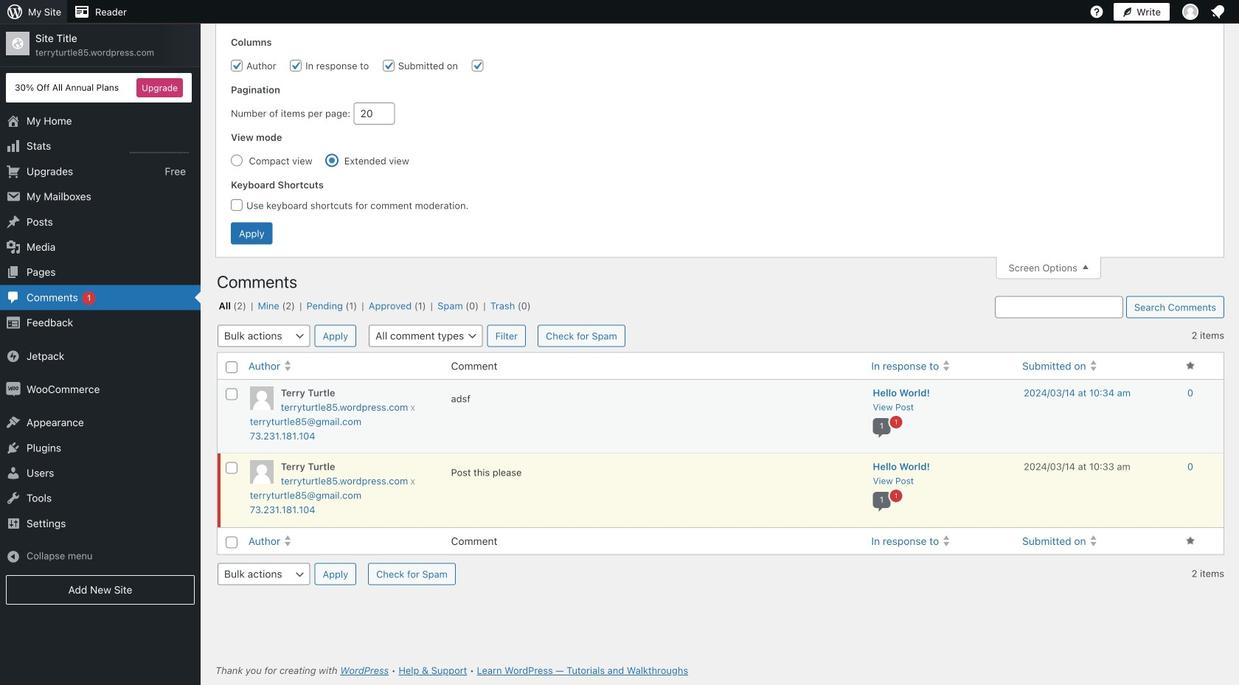 Task type: locate. For each thing, give the bounding box(es) containing it.
1 comment likes image from the top
[[1187, 361, 1196, 370]]

0 vertical spatial comment likes image
[[1187, 361, 1196, 370]]

None submit
[[231, 222, 273, 245], [1127, 296, 1225, 318], [315, 325, 357, 347], [488, 325, 526, 347], [315, 564, 357, 586], [231, 222, 273, 245], [1127, 296, 1225, 318], [315, 325, 357, 347], [488, 325, 526, 347], [315, 564, 357, 586]]

None number field
[[354, 103, 395, 125]]

1 vertical spatial comment likes image
[[1187, 537, 1196, 546]]

None checkbox
[[290, 60, 302, 71], [383, 60, 395, 71], [226, 362, 238, 373], [226, 389, 238, 400], [226, 537, 238, 549], [290, 60, 302, 71], [383, 60, 395, 71], [226, 362, 238, 373], [226, 389, 238, 400], [226, 537, 238, 549]]

None search field
[[996, 296, 1124, 318]]

comment likes image
[[1187, 361, 1196, 370], [1187, 537, 1196, 546]]

None radio
[[231, 155, 243, 167], [326, 155, 338, 167], [231, 155, 243, 167], [326, 155, 338, 167]]

None checkbox
[[231, 60, 243, 71], [472, 60, 484, 71], [231, 199, 243, 211], [226, 462, 238, 474], [231, 60, 243, 71], [472, 60, 484, 71], [231, 199, 243, 211], [226, 462, 238, 474]]



Task type: vqa. For each thing, say whether or not it's contained in the screenshot.
bottommost Comment Likes ICON
yes



Task type: describe. For each thing, give the bounding box(es) containing it.
main menu navigation
[[0, 24, 201, 611]]

toolbar navigation
[[0, 0, 1231, 24]]

hourly views image
[[130, 140, 189, 154]]

2 comment likes image from the top
[[1187, 537, 1196, 546]]



